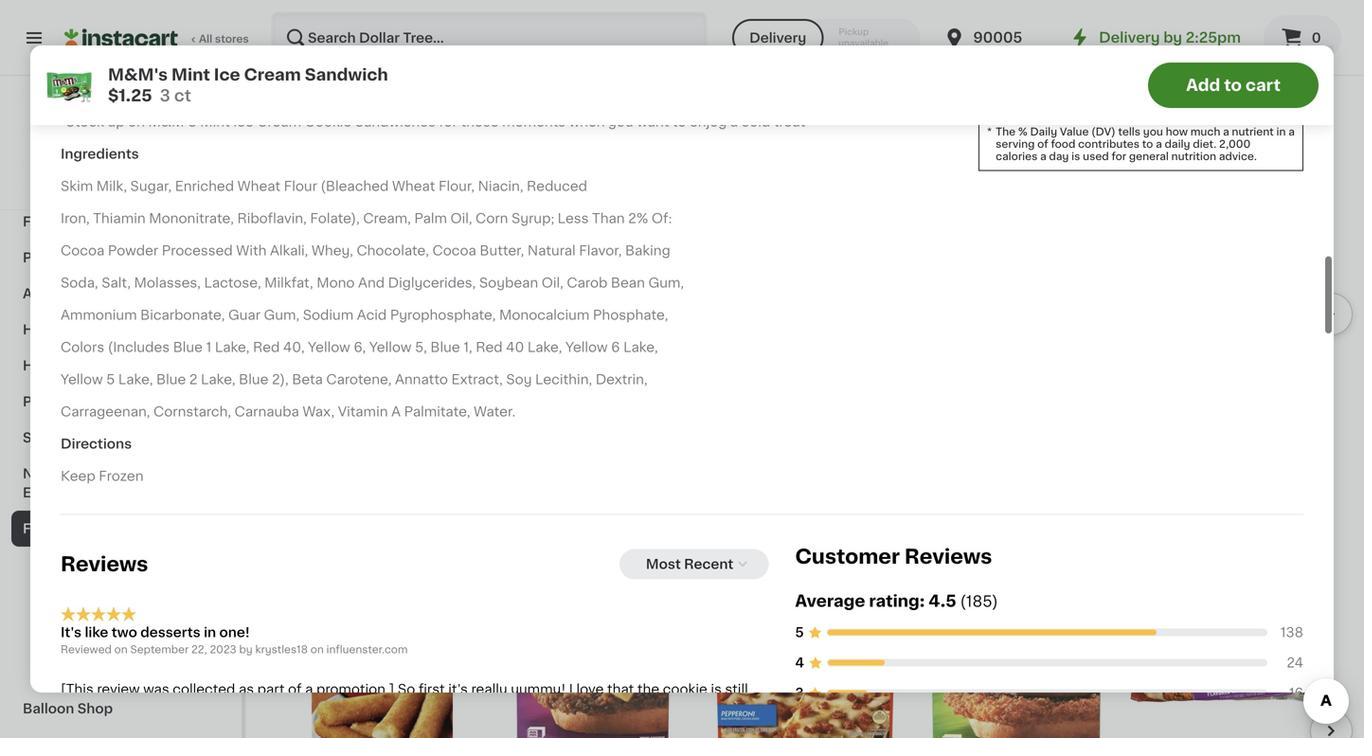 Task type: locate. For each thing, give the bounding box(es) containing it.
0 vertical spatial home
[[23, 160, 64, 173]]

monocalcium
[[499, 308, 590, 322]]

1 vertical spatial 3
[[795, 686, 804, 700]]

2 horizontal spatial add
[[1186, 77, 1221, 93]]

gum, down milkfat,
[[264, 308, 300, 322]]

1 horizontal spatial 25
[[517, 368, 531, 378]]

0 vertical spatial add button
[[402, 166, 475, 201]]

to right want
[[673, 115, 686, 128]]

of down daily
[[1038, 139, 1049, 149]]

care down colors on the top left of the page
[[71, 359, 104, 372]]

used
[[1083, 151, 1109, 162]]

care up salt,
[[86, 251, 119, 264]]

cookies
[[284, 392, 339, 405]]

yellow left 5,
[[369, 340, 412, 354]]

bicarbonate,
[[140, 308, 225, 322]]

$ 1 25 up vanilla
[[500, 367, 531, 387]]

delivery
[[1099, 31, 1160, 45], [750, 31, 807, 45]]

oil, down natural
[[542, 276, 564, 289]]

diet.
[[1193, 139, 1217, 149]]

bean inside "vanilla bean flavored real ice cream"
[[542, 392, 576, 405]]

1 $ from the left
[[288, 368, 295, 378]]

care for personal care
[[86, 251, 119, 264]]

for down yummy!
[[531, 702, 550, 715]]

great up cookie
[[335, 83, 370, 96]]

wheat up riboflavin, on the top left of page
[[237, 179, 281, 193]]

in down view more
[[1277, 127, 1286, 137]]

0 vertical spatial 5
[[106, 373, 115, 386]]

0 horizontal spatial $ 1 25
[[288, 367, 319, 387]]

1 horizontal spatial delivery
[[1099, 31, 1160, 45]]

ammonium
[[61, 308, 137, 322]]

& inside home improvement & hardware
[[162, 160, 173, 173]]

really
[[471, 683, 508, 696]]

•stock up on m&m's mint ice cream cookie sandwiches for those moments when you want to enjoy a cold treat
[[61, 115, 806, 128]]

1 vertical spatial 5
[[795, 626, 804, 639]]

0 vertical spatial the
[[996, 127, 1016, 137]]

balloon shop
[[23, 702, 113, 715]]

want
[[637, 115, 669, 128]]

0 horizontal spatial reviews
[[61, 554, 148, 574]]

0 vertical spatial of
[[1038, 139, 1049, 149]]

25 for cookies & cream
[[306, 368, 319, 378]]

is right the day
[[1072, 151, 1081, 162]]

enriched
[[175, 179, 234, 193]]

1 $ 1 25 from the left
[[288, 367, 319, 387]]

1 horizontal spatial are
[[437, 721, 458, 734]]

diglycerides,
[[388, 276, 476, 289]]

cookie
[[305, 115, 352, 128]]

home up health
[[23, 323, 64, 336]]

1 up vanilla
[[506, 367, 515, 387]]

great inside [this review was collected as part of a promotion.] so first it's really yummy! i love that the cookie is still soft even though it's frozen. my only downfall is it can be a little messy for kids. so prepare to wash sticky hands. otherwise it is a great dessert. the fact that they are individually wrapped makes it easier to share.
[[218, 721, 253, 734]]

oz right 14
[[298, 411, 311, 421]]

it down prepare
[[648, 721, 657, 734]]

as
[[239, 683, 254, 696]]

2 red from the left
[[476, 340, 503, 354]]

0 vertical spatial so
[[398, 683, 415, 696]]

0 vertical spatial that
[[607, 683, 634, 696]]

view more link
[[1242, 110, 1326, 129]]

only
[[273, 702, 302, 715]]

care inside health care link
[[71, 359, 104, 372]]

yellow down health care
[[61, 373, 103, 386]]

2 horizontal spatial on
[[311, 645, 324, 655]]

a up downfall
[[305, 683, 313, 696]]

0 horizontal spatial it's
[[177, 702, 197, 715]]

you inside * the % daily value (dv) tells you how much a nutrient in a serving of food contributes to a daily diet. 2,000 calories a day is used for general nutrition advice.
[[1143, 127, 1163, 137]]

oz for 3.6 oz
[[304, 32, 316, 42]]

you left want
[[608, 115, 634, 128]]

of inside [this review was collected as part of a promotion.] so first it's really yummy! i love that the cookie is still soft even though it's frozen. my only downfall is it can be a little messy for kids. so prepare to wash sticky hands. otherwise it is a great dessert. the fact that they are individually wrapped makes it easier to share.
[[288, 683, 302, 696]]

chocolate,
[[357, 244, 429, 257]]

0 vertical spatial care
[[86, 251, 119, 264]]

to left the cart
[[1224, 77, 1242, 93]]

most recent button
[[620, 549, 769, 579]]

niacin,
[[478, 179, 523, 193]]

cocoa down "drink"
[[61, 244, 105, 257]]

3 inside m&m's mint ice cream sandwich $1.25 3 ct
[[160, 88, 170, 104]]

general
[[1129, 151, 1169, 162]]

& for food & drink
[[61, 215, 72, 228]]

1 horizontal spatial so
[[587, 702, 604, 715]]

summer
[[395, 83, 450, 96]]

0 vertical spatial item carousel region
[[284, 153, 1353, 494]]

1 horizontal spatial it's
[[448, 683, 468, 696]]

are up cookie
[[311, 83, 332, 96]]

1 vertical spatial item carousel region
[[284, 570, 1353, 738]]

lake,
[[215, 340, 250, 354], [528, 340, 562, 354], [624, 340, 658, 354], [118, 373, 153, 386], [201, 373, 236, 386]]

on right the up
[[128, 115, 145, 128]]

1 horizontal spatial 5
[[795, 626, 804, 639]]

it's down collected
[[177, 702, 197, 715]]

0 vertical spatial are
[[311, 83, 332, 96]]

& up guarantee on the top
[[162, 160, 173, 173]]

are down little
[[437, 721, 458, 734]]

in inside it's like two desserts in one! reviewed on september 22, 2023 by krystles18 on influenster.com
[[204, 626, 216, 639]]

frozen
[[99, 469, 144, 483], [23, 522, 69, 535], [34, 630, 79, 643]]

the down downfall
[[315, 721, 339, 734]]

1 horizontal spatial ice cream link
[[284, 108, 392, 130]]

delivery inside 'delivery by 2:25pm' link
[[1099, 31, 1160, 45]]

1 right "2),"
[[295, 367, 304, 387]]

1 vertical spatial care
[[71, 359, 104, 372]]

1 wheat from the left
[[237, 179, 281, 193]]

0 horizontal spatial red
[[253, 340, 280, 354]]

1 vertical spatial ice cream
[[34, 594, 102, 607]]

0 horizontal spatial $
[[288, 368, 295, 378]]

for up sandwiches
[[374, 83, 392, 96]]

cookies & cream 14 oz
[[284, 392, 400, 421]]

home improvement & hardware
[[23, 160, 173, 192]]

100% satisfaction guarantee
[[48, 182, 201, 193]]

lake, right the 6
[[624, 340, 658, 354]]

& inside cookies & cream 14 oz
[[342, 392, 353, 405]]

add up much on the right
[[1186, 77, 1221, 93]]

blue
[[173, 340, 203, 354], [431, 340, 460, 354], [156, 373, 186, 386], [239, 373, 269, 386]]

& down yellow 5 lake, blue 2 lake, blue 2), beta carotene, annatto extract, soy lecithin, dextrin,
[[342, 392, 353, 405]]

cocoa up diglycerides,
[[433, 244, 476, 257]]

0 horizontal spatial are
[[311, 83, 332, 96]]

1 vertical spatial of
[[288, 683, 302, 696]]

1 horizontal spatial 1
[[295, 367, 304, 387]]

1 vertical spatial frozen
[[23, 522, 69, 535]]

0 horizontal spatial cocoa
[[61, 244, 105, 257]]

ice cream down sandwich
[[284, 109, 392, 129]]

0 horizontal spatial 3
[[160, 88, 170, 104]]

the up 'serving'
[[996, 127, 1016, 137]]

0 horizontal spatial add
[[438, 177, 465, 190]]

0 vertical spatial in
[[1277, 127, 1286, 137]]

cream inside "vanilla bean flavored real ice cream"
[[520, 411, 564, 424]]

personal care
[[23, 251, 119, 264]]

item carousel region
[[284, 153, 1353, 494], [284, 570, 1353, 738]]

1 horizontal spatial add
[[861, 594, 888, 607]]

25 up vanilla
[[517, 368, 531, 378]]

pets link
[[11, 384, 230, 420]]

ice cream link
[[284, 108, 392, 130], [11, 583, 230, 619]]

are inside [this review was collected as part of a promotion.] so first it's really yummy! i love that the cookie is still soft even though it's frozen. my only downfall is it can be a little messy for kids. so prepare to wash sticky hands. otherwise it is a great dessert. the fact that they are individually wrapped makes it easier to share.
[[437, 721, 458, 734]]

100%
[[48, 182, 77, 193]]

on right krystles18
[[311, 645, 324, 655]]

&
[[79, 124, 90, 137], [162, 160, 173, 173], [61, 215, 72, 228], [67, 323, 78, 336], [342, 392, 353, 405]]

1 25 from the left
[[306, 368, 319, 378]]

oil, left 'corn'
[[451, 212, 472, 225]]

blue left 2
[[156, 373, 186, 386]]

1 horizontal spatial great
[[335, 83, 370, 96]]

for inside * the % daily value (dv) tells you how much a nutrient in a serving of food contributes to a daily diet. 2,000 calories a day is used for general nutrition advice.
[[1112, 151, 1127, 162]]

0 horizontal spatial the
[[315, 721, 339, 734]]

0 horizontal spatial by
[[239, 645, 253, 655]]

a down more
[[1289, 127, 1295, 137]]

0 horizontal spatial of
[[288, 683, 302, 696]]

1 horizontal spatial add button
[[825, 583, 898, 617]]

great
[[335, 83, 370, 96], [218, 721, 253, 734]]

2 vertical spatial add
[[861, 594, 888, 607]]

1,
[[464, 340, 472, 354]]

& up dollar
[[79, 124, 90, 137]]

& right food
[[61, 215, 72, 228]]

a left the day
[[1040, 151, 1047, 162]]

tree
[[128, 141, 158, 154]]

1 horizontal spatial red
[[476, 340, 503, 354]]

care
[[86, 251, 119, 264], [71, 359, 104, 372]]

1 vertical spatial home
[[23, 323, 64, 336]]

home improvement & hardware link
[[11, 149, 230, 204]]

rating:
[[869, 593, 925, 609]]

in inside * the % daily value (dv) tells you how much a nutrient in a serving of food contributes to a daily diet. 2,000 calories a day is used for general nutrition advice.
[[1277, 127, 1286, 137]]

carob
[[567, 276, 608, 289]]

delivery inside delivery button
[[750, 31, 807, 45]]

review
[[97, 683, 140, 696]]

20g
[[1073, 77, 1094, 88]]

delivery up added
[[1099, 31, 1160, 45]]

by left 2:25pm
[[1164, 31, 1183, 45]]

0 vertical spatial gum,
[[649, 276, 684, 289]]

iron,
[[61, 212, 90, 225]]

auto
[[23, 287, 55, 300]]

instacart logo image
[[64, 27, 178, 49]]

in up the 22,
[[204, 626, 216, 639]]

1 horizontal spatial the
[[996, 127, 1016, 137]]

2 item carousel region from the top
[[284, 570, 1353, 738]]

0 horizontal spatial in
[[204, 626, 216, 639]]

1 vertical spatial bean
[[542, 392, 576, 405]]

mint up ct
[[172, 67, 210, 83]]

$ 1 25 inside product group
[[288, 367, 319, 387]]

ice cream link up two
[[11, 583, 230, 619]]

2 $ from the left
[[500, 368, 506, 378]]

for down contributes
[[1112, 151, 1127, 162]]

1 vertical spatial that
[[373, 721, 399, 734]]

care inside personal care link
[[86, 251, 119, 264]]

of up 'only'
[[288, 683, 302, 696]]

reviews up the 4.5
[[905, 547, 992, 566]]

new year's eve party essentials link
[[11, 456, 230, 511]]

oz inside "6.5 oz" button
[[515, 32, 528, 42]]

1 horizontal spatial cocoa
[[433, 244, 476, 257]]

25 up cookies at the left bottom of page
[[306, 368, 319, 378]]

cream down 3.6
[[244, 67, 301, 83]]

wheat up the palm
[[392, 179, 435, 193]]

add up the palm
[[438, 177, 465, 190]]

$ inside product group
[[288, 368, 295, 378]]

1 vertical spatial mint
[[200, 115, 230, 128]]

delivery up treat
[[750, 31, 807, 45]]

1 horizontal spatial ice cream
[[284, 109, 392, 129]]

sandwiches
[[355, 115, 436, 128]]

gum, down baking
[[649, 276, 684, 289]]

$ 1 25 for vanilla bean flavored real ice cream
[[500, 367, 531, 387]]

bean
[[611, 276, 645, 289], [542, 392, 576, 405]]

0 horizontal spatial wheat
[[237, 179, 281, 193]]

so up the can
[[398, 683, 415, 696]]

real
[[640, 392, 669, 405]]

mononitrate,
[[149, 212, 234, 225]]

iron, thiamin mononitrate, riboflavin, folate), cream, palm oil, corn syrup; less than 2% of:
[[61, 212, 672, 225]]

it's like two desserts in one! reviewed on september 22, 2023 by krystles18 on influenster.com
[[61, 626, 408, 655]]

2 horizontal spatial 1
[[506, 367, 515, 387]]

customer
[[795, 547, 900, 566]]

None search field
[[271, 11, 708, 64]]

so
[[398, 683, 415, 696], [587, 702, 604, 715]]

0 vertical spatial great
[[335, 83, 370, 96]]

1 horizontal spatial of
[[1038, 139, 1049, 149]]

up
[[108, 115, 125, 128]]

2 25 from the left
[[517, 368, 531, 378]]

nutrient
[[1232, 127, 1274, 137]]

most recent
[[646, 557, 734, 571]]

add down the customer reviews
[[861, 594, 888, 607]]

nutrition
[[1172, 151, 1217, 162]]

ice down vanilla
[[496, 411, 516, 424]]

3 left ct
[[160, 88, 170, 104]]

product group
[[284, 161, 481, 423], [919, 161, 1115, 460], [1130, 161, 1326, 442], [707, 578, 904, 738]]

daily
[[1165, 139, 1191, 149]]

0 horizontal spatial add button
[[402, 166, 475, 201]]

home inside home improvement & hardware
[[23, 160, 64, 173]]

of:
[[652, 212, 672, 225]]

home for home & garden
[[23, 323, 64, 336]]

by down the one! at the bottom of page
[[239, 645, 253, 655]]

even
[[91, 702, 123, 715]]

1 down bicarbonate,
[[206, 340, 212, 354]]

add button for product group containing 1
[[402, 166, 475, 201]]

0 horizontal spatial oil,
[[451, 212, 472, 225]]

1 horizontal spatial by
[[1164, 31, 1183, 45]]

milkfat,
[[265, 276, 313, 289]]

25 inside product group
[[306, 368, 319, 378]]

1 horizontal spatial bean
[[611, 276, 645, 289]]

1 horizontal spatial you
[[1143, 127, 1163, 137]]

ice cream link down sandwich
[[284, 108, 392, 130]]

2:25pm
[[1186, 31, 1241, 45]]

less
[[558, 212, 589, 225]]

yellow left the 6,
[[308, 340, 350, 354]]

1 vertical spatial add
[[438, 177, 465, 190]]

0 horizontal spatial bean
[[542, 392, 576, 405]]

1 horizontal spatial that
[[607, 683, 634, 696]]

cocoa powder processed with alkali, whey, chocolate, cocoa butter, natural flavor, baking
[[61, 244, 671, 257]]

collected
[[173, 683, 235, 696]]

1 vertical spatial great
[[218, 721, 253, 734]]

$ down 40,
[[288, 368, 295, 378]]

1 inside product group
[[295, 367, 304, 387]]

syrup;
[[512, 212, 554, 225]]

1 vertical spatial ice cream link
[[11, 583, 230, 619]]

a right be
[[440, 702, 447, 715]]

ammonium bicarbonate, guar gum, sodium acid pyrophosphate, monocalcium phosphate,
[[61, 308, 668, 322]]

0 horizontal spatial ice cream link
[[11, 583, 230, 619]]

$ 1 25 up cookies at the left bottom of page
[[288, 367, 319, 387]]

apparel & accessories
[[23, 124, 178, 137]]

25 for vanilla bean flavored real ice cream
[[517, 368, 531, 378]]

promotion.]
[[316, 683, 394, 696]]

0 vertical spatial mint
[[172, 67, 210, 83]]

0 horizontal spatial that
[[373, 721, 399, 734]]

1 horizontal spatial in
[[1277, 127, 1286, 137]]

5 up carrageenan,
[[106, 373, 115, 386]]

add button up the palm
[[402, 166, 475, 201]]

1 vertical spatial are
[[437, 721, 458, 734]]

baking
[[625, 244, 671, 257]]

product group containing add
[[707, 578, 904, 738]]

cream down carotene,
[[356, 392, 400, 405]]

electronics
[[23, 88, 100, 101]]

0 vertical spatial 3
[[160, 88, 170, 104]]

by inside it's like two desserts in one! reviewed on september 22, 2023 by krystles18 on influenster.com
[[239, 645, 253, 655]]

1 vertical spatial in
[[204, 626, 216, 639]]

2 $ 1 25 from the left
[[500, 367, 531, 387]]

butter,
[[480, 244, 524, 257]]

on down two
[[114, 645, 128, 655]]

oz right "6.5"
[[515, 32, 528, 42]]

sandwich
[[305, 67, 388, 83]]

wax,
[[303, 405, 335, 418]]

0 vertical spatial frozen
[[99, 469, 144, 483]]

sales
[[23, 431, 60, 444]]

lake, right 40
[[528, 340, 562, 354]]

delivery for delivery by 2:25pm
[[1099, 31, 1160, 45]]

dietary fiber 1g
[[1002, 39, 1085, 50]]

item carousel region containing add
[[284, 570, 1353, 738]]

great down frozen.
[[218, 721, 253, 734]]

2 home from the top
[[23, 323, 64, 336]]

0 horizontal spatial so
[[398, 683, 415, 696]]

1 item carousel region from the top
[[284, 153, 1353, 494]]

★★★★★
[[61, 607, 136, 622], [61, 607, 136, 622]]

2 vertical spatial frozen
[[34, 630, 79, 643]]

health care link
[[11, 348, 230, 384]]

that down the can
[[373, 721, 399, 734]]

it's up little
[[448, 683, 468, 696]]

ice cream up it's
[[34, 594, 102, 607]]

all stores link
[[64, 11, 250, 64]]

oz inside '3.6 oz' 'button'
[[304, 32, 316, 42]]

average
[[795, 593, 865, 609]]

bean up phosphate, at the top left of page
[[611, 276, 645, 289]]

0 vertical spatial add
[[1186, 77, 1221, 93]]

1 horizontal spatial gum,
[[649, 276, 684, 289]]

it right the otherwise
[[180, 721, 189, 734]]

5 up the 4 at right
[[795, 626, 804, 639]]

0 vertical spatial ice cream
[[284, 109, 392, 129]]

mint inside m&m's mint ice cream sandwich $1.25 3 ct
[[172, 67, 210, 83]]

refrigerated link
[[11, 547, 230, 583]]

of inside * the % daily value (dv) tells you how much a nutrient in a serving of food contributes to a daily diet. 2,000 calories a day is used for general nutrition advice.
[[1038, 139, 1049, 149]]

1 horizontal spatial $ 1 25
[[500, 367, 531, 387]]

home for home improvement & hardware
[[23, 160, 64, 173]]

1 horizontal spatial oil,
[[542, 276, 564, 289]]

cream inside cookies & cream 14 oz
[[356, 392, 400, 405]]

1 cocoa from the left
[[61, 244, 105, 257]]

1 home from the top
[[23, 160, 64, 173]]

that up prepare
[[607, 683, 634, 696]]

keep
[[61, 469, 95, 483]]

2023
[[210, 645, 237, 655]]

0 horizontal spatial delivery
[[750, 31, 807, 45]]

oz right 3.6
[[304, 32, 316, 42]]

service type group
[[733, 19, 920, 57]]

all
[[199, 34, 212, 44]]

0 vertical spatial ice cream link
[[284, 108, 392, 130]]

1 horizontal spatial $
[[500, 368, 506, 378]]

3 down the 4 at right
[[795, 686, 804, 700]]



Task type: vqa. For each thing, say whether or not it's contained in the screenshot.
$ 1 25 to the right
yes



Task type: describe. For each thing, give the bounding box(es) containing it.
for inside [this review was collected as part of a promotion.] so first it's really yummy! i love that the cookie is still soft even though it's frozen. my only downfall is it can be a little messy for kids. so prepare to wash sticky hands. otherwise it is a great dessert. the fact that they are individually wrapped makes it easier to share.
[[531, 702, 550, 715]]

& for apparel & accessories
[[79, 124, 90, 137]]

$ 1 25 for cookies & cream
[[288, 367, 319, 387]]

add for product group containing 1
[[438, 177, 465, 190]]

alkali,
[[270, 244, 308, 257]]

downfall
[[305, 702, 361, 715]]

to down the "wash"
[[704, 721, 718, 734]]

frozen for frozen foods
[[23, 522, 69, 535]]

0 vertical spatial it's
[[448, 683, 468, 696]]

1 horizontal spatial reviews
[[905, 547, 992, 566]]

annatto
[[395, 373, 448, 386]]

dollar
[[84, 141, 125, 154]]

22,
[[191, 645, 207, 655]]

add inside "button"
[[1186, 77, 1221, 93]]

is up fact
[[365, 702, 376, 715]]

delivery for delivery
[[750, 31, 807, 45]]

floral
[[23, 52, 61, 65]]

2 cocoa from the left
[[433, 244, 476, 257]]

2 wheat from the left
[[392, 179, 435, 193]]

(185)
[[960, 594, 998, 609]]

1 for vanilla bean flavored real ice cream
[[506, 367, 515, 387]]

reduced
[[527, 179, 587, 193]]

ice inside "vanilla bean flavored real ice cream"
[[496, 411, 516, 424]]

food
[[23, 215, 57, 228]]

0 horizontal spatial gum,
[[264, 308, 300, 322]]

hardware
[[23, 179, 89, 192]]

the inside [this review was collected as part of a promotion.] so first it's really yummy! i love that the cookie is still soft even though it's frozen. my only downfall is it can be a little messy for kids. so prepare to wash sticky hands. otherwise it is a great dessert. the fact that they are individually wrapped makes it easier to share.
[[315, 721, 339, 734]]

desserts
[[140, 626, 201, 639]]

acid
[[357, 308, 387, 322]]

foods
[[72, 522, 114, 535]]

to inside add to cart "button"
[[1224, 77, 1242, 93]]

a up 2,000
[[1223, 127, 1230, 137]]

2
[[189, 373, 198, 386]]

it's
[[61, 626, 82, 639]]

flavored
[[579, 392, 636, 405]]

add button for product group containing add
[[825, 583, 898, 617]]

whey,
[[312, 244, 353, 257]]

frozen for frozen
[[34, 630, 79, 643]]

keep frozen
[[61, 469, 144, 483]]

0 horizontal spatial on
[[114, 645, 128, 655]]

sandwiches
[[228, 83, 308, 96]]

lake, down 'guar' at the left top of the page
[[215, 340, 250, 354]]

1 horizontal spatial on
[[128, 115, 145, 128]]

•stock
[[61, 115, 104, 128]]

can
[[391, 702, 416, 715]]

a up general
[[1156, 139, 1162, 149]]

is inside * the % daily value (dv) tells you how much a nutrient in a serving of food contributes to a daily diet. 2,000 calories a day is used for general nutrition advice.
[[1072, 151, 1081, 162]]

40%
[[1270, 77, 1295, 88]]

recent
[[684, 557, 734, 571]]

is left still
[[711, 683, 722, 696]]

refrigerated
[[34, 558, 118, 571]]

how
[[1166, 127, 1188, 137]]

ice inside m&m's mint ice cream sandwich $1.25 3 ct
[[214, 67, 240, 83]]

hands.
[[61, 721, 105, 734]]

makes
[[601, 721, 645, 734]]

sugars
[[1134, 77, 1171, 88]]

item carousel region containing 1
[[284, 153, 1353, 494]]

1 for cookies & cream
[[295, 367, 304, 387]]

processed
[[162, 244, 233, 257]]

to inside * the % daily value (dv) tells you how much a nutrient in a serving of food contributes to a daily diet. 2,000 calories a day is used for general nutrition advice.
[[1142, 139, 1153, 149]]

fun
[[135, 83, 156, 96]]

apparel
[[23, 124, 76, 137]]

6.5 oz button
[[496, 0, 692, 44]]

& for cookies & cream 14 oz
[[342, 392, 353, 405]]

40,
[[283, 340, 305, 354]]

prepare
[[608, 702, 660, 715]]

soybean
[[479, 276, 538, 289]]

100% satisfaction guarantee button
[[29, 176, 212, 195]]

blue down bicarbonate,
[[173, 340, 203, 354]]

was
[[143, 683, 169, 696]]

lake, down the '(includes'
[[118, 373, 153, 386]]

milk,
[[96, 179, 127, 193]]

care for health care
[[71, 359, 104, 372]]

1 vertical spatial it's
[[177, 702, 197, 715]]

wash
[[680, 702, 715, 715]]

blue left "2),"
[[239, 373, 269, 386]]

cream down sandwiches
[[257, 115, 301, 128]]

flour,
[[439, 179, 475, 193]]

product group containing 1
[[284, 161, 481, 423]]

blue left 1,
[[431, 340, 460, 354]]

a left cold
[[730, 115, 738, 128]]

to up easier
[[663, 702, 677, 715]]

view more
[[1242, 112, 1313, 126]]

one!
[[219, 626, 250, 639]]

0 vertical spatial oil,
[[451, 212, 472, 225]]

vanilla bean flavored real ice cream
[[496, 392, 669, 424]]

value
[[1060, 127, 1089, 137]]

a
[[391, 405, 401, 418]]

0 horizontal spatial 1
[[206, 340, 212, 354]]

0 horizontal spatial you
[[608, 115, 634, 128]]

more
[[1278, 112, 1313, 126]]

yellow 5 lake, blue 2 lake, blue 2), beta carotene, annatto extract, soy lecithin, dextrin,
[[61, 373, 648, 386]]

(bleached
[[321, 179, 389, 193]]

cart
[[1246, 77, 1281, 93]]

1 vertical spatial oil,
[[542, 276, 564, 289]]

0 horizontal spatial it
[[180, 721, 189, 734]]

lake, right 2
[[201, 373, 236, 386]]

home & garden
[[23, 323, 132, 336]]

5,
[[415, 340, 427, 354]]

cream up it's
[[58, 594, 102, 607]]

dextrin,
[[596, 373, 648, 386]]

enjoy
[[690, 115, 727, 128]]

2 horizontal spatial it
[[648, 721, 657, 734]]

and
[[597, 83, 622, 96]]

treat
[[774, 115, 806, 128]]

balloon shop link
[[11, 691, 230, 727]]

soy
[[506, 373, 532, 386]]

flavor,
[[579, 244, 622, 257]]

beta
[[292, 373, 323, 386]]

0 vertical spatial by
[[1164, 31, 1183, 45]]

pyrophosphate,
[[390, 308, 496, 322]]

part
[[257, 683, 285, 696]]

the
[[638, 683, 660, 696]]

ice down refrigerated at the left of the page
[[34, 594, 55, 607]]

cream inside m&m's mint ice cream sandwich $1.25 3 ct
[[244, 67, 301, 83]]

molasses,
[[134, 276, 201, 289]]

includes
[[1025, 77, 1071, 88]]

1 red from the left
[[253, 340, 280, 354]]

party
[[129, 467, 166, 480]]

for left those
[[439, 115, 458, 128]]

is down frozen.
[[193, 721, 204, 734]]

lecithin,
[[535, 373, 592, 386]]

* the % daily value (dv) tells you how much a nutrient in a serving of food contributes to a daily diet. 2,000 calories a day is used for general nutrition advice.
[[987, 127, 1295, 162]]

1 horizontal spatial 3
[[795, 686, 804, 700]]

sodium
[[303, 308, 354, 322]]

directions
[[61, 437, 132, 450]]

$ for cookies & cream
[[288, 368, 295, 378]]

$ for vanilla bean flavored real ice cream
[[500, 368, 506, 378]]

soda,
[[61, 276, 98, 289]]

carrageenan, cornstarch, carnauba wax, vitamin a palmitate, water.
[[61, 405, 516, 418]]

90005 button
[[943, 11, 1057, 64]]

oz for 6.5 oz
[[515, 32, 528, 42]]

picnics,
[[453, 83, 505, 96]]

1 vertical spatial so
[[587, 702, 604, 715]]

yellow left the 6
[[566, 340, 608, 354]]

a down frozen.
[[207, 721, 215, 734]]

customer reviews
[[795, 547, 992, 566]]

the inside * the % daily value (dv) tells you how much a nutrient in a serving of food contributes to a daily diet. 2,000 calories a day is used for general nutrition advice.
[[996, 127, 1016, 137]]

1 horizontal spatial it
[[379, 702, 388, 715]]

when
[[569, 115, 605, 128]]

cream down sandwich
[[321, 109, 392, 129]]

& for home & garden
[[67, 323, 78, 336]]

ice down sandwiches
[[284, 109, 317, 129]]

dollar tree logo image
[[103, 99, 139, 135]]

[this review was collected as part of a promotion.] so first it's really yummy! i love that the cookie is still soft even though it's frozen. my only downfall is it can be a little messy for kids. so prepare to wash sticky hands. otherwise it is a great dessert. the fact that they are individually wrapped makes it easier to share.
[[61, 683, 761, 734]]

ice down m&m's mint ice cream sandwich $1.25 3 ct
[[233, 115, 254, 128]]

essentials
[[23, 486, 93, 499]]

parties
[[685, 83, 731, 96]]

serving
[[996, 139, 1035, 149]]

add for product group containing add
[[861, 594, 888, 607]]

1g
[[1074, 39, 1085, 50]]

138
[[1281, 626, 1304, 639]]

sticky
[[718, 702, 758, 715]]

sales link
[[11, 420, 230, 456]]

0 vertical spatial bean
[[611, 276, 645, 289]]

0
[[1312, 31, 1321, 45]]

ingredients
[[61, 147, 139, 160]]

birthday
[[625, 83, 682, 96]]

oz inside cookies & cream 14 oz
[[298, 411, 311, 421]]

than
[[592, 212, 625, 225]]



